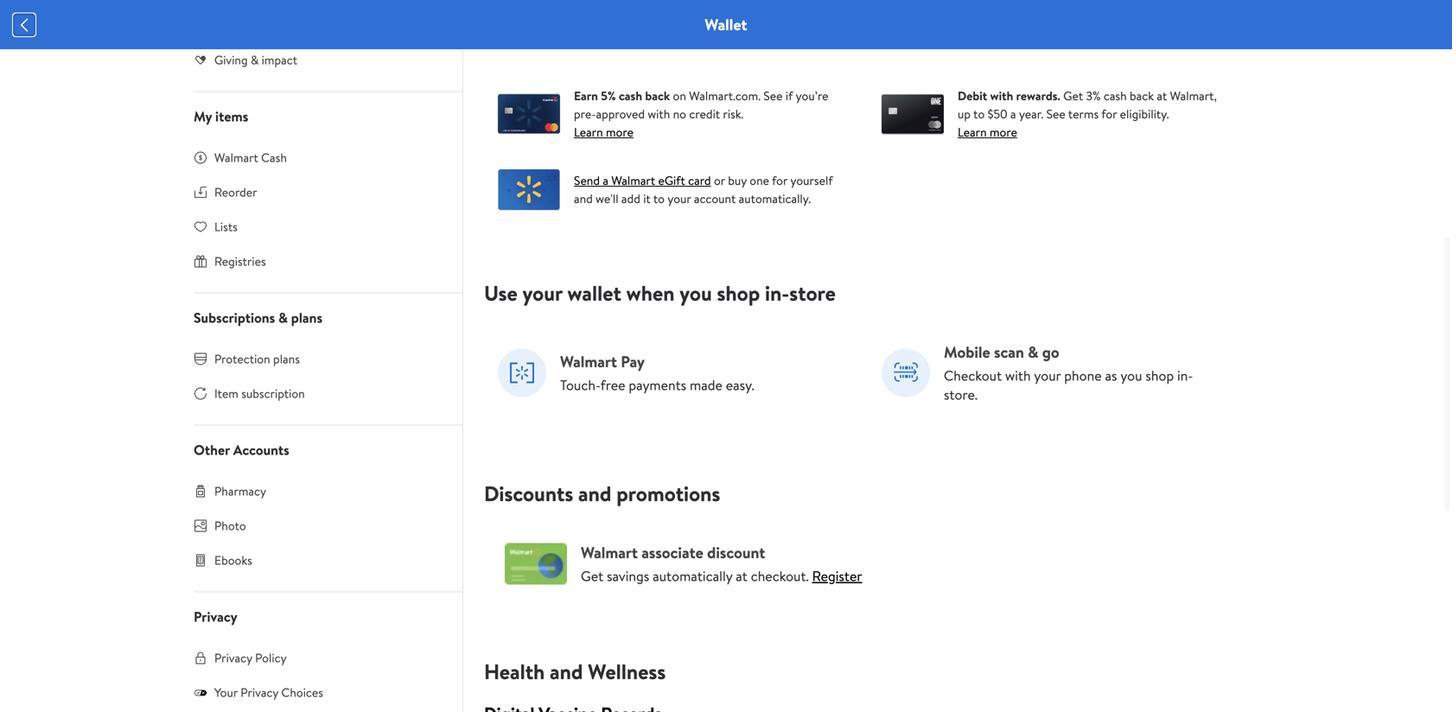 Task type: describe. For each thing, give the bounding box(es) containing it.
debit with rewards.
[[958, 87, 1061, 104]]

walmart cash
[[214, 149, 287, 166]]

for inside or buy one for yourself and we'll add it to your account automatically.
[[772, 172, 788, 189]]

& for subscriptions
[[279, 308, 288, 327]]

item subscription
[[214, 385, 305, 402]]

$50
[[988, 105, 1008, 122]]

and for wellness
[[550, 658, 583, 687]]

one world debit card image
[[882, 93, 944, 135]]

5%
[[601, 87, 616, 104]]

buy
[[728, 172, 747, 189]]

item subscription link
[[173, 377, 463, 411]]

1 vertical spatial plans
[[273, 351, 300, 368]]

pre-
[[574, 105, 596, 122]]

automatically
[[653, 567, 733, 586]]

use your wallet when you shop in-store
[[484, 279, 836, 308]]

you're
[[796, 87, 829, 104]]

photo link
[[173, 509, 463, 544]]

checkout
[[944, 366, 1002, 385]]

protection
[[214, 351, 270, 368]]

more inside get 3% cash back at walmart, up to $50 a year. see terms for eligibility. learn more
[[990, 124, 1018, 140]]

discounts
[[484, 480, 574, 508]]

privacy for privacy
[[194, 608, 238, 627]]

lists
[[214, 218, 238, 235]]

or
[[714, 172, 726, 189]]

we'll
[[596, 190, 619, 207]]

store.
[[944, 385, 978, 404]]

for inside get 3% cash back at walmart, up to $50 a year. see terms for eligibility. learn more
[[1102, 105, 1118, 122]]

earn
[[574, 87, 598, 104]]

with inside mobile scan & go checkout with your phone as you shop in- store.
[[1006, 366, 1031, 385]]

send a walmart egift card link
[[574, 172, 711, 189]]

rewards.
[[1017, 87, 1061, 104]]

touch-
[[560, 376, 601, 395]]

your
[[214, 685, 238, 701]]

policy
[[255, 650, 287, 667]]

discounts and promotions
[[484, 480, 721, 508]]

mobile scan & go checkout with your phone as you shop in- store.
[[944, 342, 1194, 404]]

year.
[[1020, 105, 1044, 122]]

get inside get 3% cash back at walmart, up to $50 a year. see terms for eligibility. learn more
[[1064, 87, 1084, 104]]

your privacy choices
[[214, 685, 323, 701]]

send
[[574, 172, 600, 189]]

register
[[813, 567, 863, 586]]

reorder
[[214, 184, 257, 201]]

your inside or buy one for yourself and we'll add it to your account automatically.
[[668, 190, 691, 207]]

pharmacy
[[214, 483, 266, 500]]

if
[[786, 87, 793, 104]]

store
[[790, 279, 836, 308]]

get 3% cash back at walmart, up to $50 a year. see terms for eligibility. learn more
[[958, 87, 1218, 140]]

items
[[215, 107, 249, 126]]

phone
[[1065, 366, 1102, 385]]

use
[[484, 279, 518, 308]]

subscriptions & plans
[[194, 308, 323, 327]]

walmart capital one image
[[498, 93, 560, 135]]

walmart for associate
[[581, 542, 638, 564]]

cash
[[261, 149, 287, 166]]

giving & impact link
[[173, 43, 463, 77]]

walmart associate discount image
[[505, 543, 567, 585]]

learn inside get 3% cash back at walmart, up to $50 a year. see terms for eligibility. learn more
[[958, 124, 987, 140]]

debit
[[958, 87, 988, 104]]

earn 5% cash back
[[574, 87, 670, 104]]

your privacy choices link
[[173, 676, 463, 710]]

icon image
[[194, 686, 208, 700]]

registries
[[214, 253, 266, 270]]

you inside mobile scan & go checkout with your phone as you shop in- store.
[[1121, 366, 1143, 385]]

0 horizontal spatial a
[[603, 172, 609, 189]]

eligibility.
[[1121, 105, 1170, 122]]

reorder link
[[173, 175, 463, 210]]

other
[[194, 441, 230, 460]]

protection plans
[[214, 351, 300, 368]]

terms
[[1069, 105, 1099, 122]]

egift
[[659, 172, 686, 189]]

on
[[673, 87, 687, 104]]

protection plans link
[[173, 342, 463, 377]]

pharmacy link
[[173, 474, 463, 509]]

walmart pay touch-free payments made easy.
[[560, 351, 755, 395]]

it
[[644, 190, 651, 207]]

approved
[[596, 105, 645, 122]]

registries link
[[173, 244, 463, 279]]

made
[[690, 376, 723, 395]]



Task type: vqa. For each thing, say whether or not it's contained in the screenshot.
Use
yes



Task type: locate. For each thing, give the bounding box(es) containing it.
giving
[[214, 51, 248, 68]]

0 horizontal spatial shop
[[717, 279, 760, 308]]

send a walmart egift card
[[574, 172, 711, 189]]

walmart,
[[1171, 87, 1218, 104]]

learn
[[574, 124, 603, 140], [958, 124, 987, 140]]

& inside mobile scan & go checkout with your phone as you shop in- store.
[[1028, 342, 1039, 363]]

learn more link
[[574, 124, 634, 140]]

0 vertical spatial shop
[[717, 279, 760, 308]]

no
[[673, 105, 687, 122]]

0 horizontal spatial to
[[654, 190, 665, 207]]

walmart inside walmart associate discount get savings automatically at checkout. register
[[581, 542, 638, 564]]

1 horizontal spatial learn
[[958, 124, 987, 140]]

& right giving
[[251, 51, 259, 68]]

and for promotions
[[579, 480, 612, 508]]

choices
[[281, 685, 323, 701]]

you right when
[[680, 279, 712, 308]]

with left no
[[648, 105, 670, 122]]

2 back from the left
[[1130, 87, 1155, 104]]

2 more from the left
[[990, 124, 1018, 140]]

and right the health
[[550, 658, 583, 687]]

1 horizontal spatial shop
[[1146, 366, 1175, 385]]

privacy policy
[[214, 650, 287, 667]]

0 vertical spatial in-
[[765, 279, 790, 308]]

see right year.
[[1047, 105, 1066, 122]]

1 vertical spatial &
[[279, 308, 288, 327]]

with up "$50"
[[991, 87, 1014, 104]]

walmart inside walmart pay touch-free payments made easy.
[[560, 351, 617, 373]]

walmart cash link
[[173, 141, 463, 175]]

1 horizontal spatial back
[[1130, 87, 1155, 104]]

1 learn from the left
[[574, 124, 603, 140]]

free
[[601, 376, 626, 395]]

0 vertical spatial your
[[668, 190, 691, 207]]

1 vertical spatial at
[[736, 567, 748, 586]]

0 vertical spatial to
[[974, 105, 985, 122]]

cash
[[619, 87, 643, 104], [1104, 87, 1127, 104]]

learn down pre-
[[574, 124, 603, 140]]

walmart gift card image
[[498, 169, 560, 211]]

plans up the subscription
[[273, 351, 300, 368]]

go
[[1043, 342, 1060, 363]]

at inside get 3% cash back at walmart, up to $50 a year. see terms for eligibility. learn more
[[1157, 87, 1168, 104]]

one
[[750, 172, 770, 189]]

2 vertical spatial with
[[1006, 366, 1031, 385]]

back up eligibility.
[[1130, 87, 1155, 104]]

to inside or buy one for yourself and we'll add it to your account automatically.
[[654, 190, 665, 207]]

scan
[[995, 342, 1025, 363]]

to right up
[[974, 105, 985, 122]]

2 vertical spatial privacy
[[241, 685, 279, 701]]

more down "$50"
[[990, 124, 1018, 140]]

1 horizontal spatial in-
[[1178, 366, 1194, 385]]

0 vertical spatial get
[[1064, 87, 1084, 104]]

1 vertical spatial in-
[[1178, 366, 1194, 385]]

0 horizontal spatial get
[[581, 567, 604, 586]]

subscriptions
[[194, 308, 275, 327]]

a right "$50"
[[1011, 105, 1017, 122]]

as
[[1106, 366, 1118, 385]]

1 vertical spatial privacy
[[214, 650, 252, 667]]

savings
[[607, 567, 650, 586]]

learn down up
[[958, 124, 987, 140]]

1 horizontal spatial you
[[1121, 366, 1143, 385]]

walmart up add
[[612, 172, 656, 189]]

payments
[[629, 376, 687, 395]]

at up eligibility.
[[1157, 87, 1168, 104]]

get left savings
[[581, 567, 604, 586]]

1 horizontal spatial at
[[1157, 87, 1168, 104]]

back for 5%
[[646, 87, 670, 104]]

photo
[[214, 518, 246, 534]]

0 vertical spatial plans
[[291, 308, 323, 327]]

account
[[694, 190, 736, 207]]

0 horizontal spatial at
[[736, 567, 748, 586]]

ebooks
[[214, 552, 252, 569]]

you right as
[[1121, 366, 1143, 385]]

0 horizontal spatial learn
[[574, 124, 603, 140]]

yourself
[[791, 172, 833, 189]]

1 horizontal spatial to
[[974, 105, 985, 122]]

&
[[251, 51, 259, 68], [279, 308, 288, 327], [1028, 342, 1039, 363]]

pay
[[621, 351, 645, 373]]

back
[[646, 87, 670, 104], [1130, 87, 1155, 104]]

2 learn from the left
[[958, 124, 987, 140]]

other accounts
[[194, 441, 289, 460]]

1 more from the left
[[606, 124, 634, 140]]

1 horizontal spatial more
[[990, 124, 1018, 140]]

with down scan
[[1006, 366, 1031, 385]]

privacy for privacy policy
[[214, 650, 252, 667]]

more inside on walmart.com. see if you're pre-approved with no credit risk. learn more
[[606, 124, 634, 140]]

shop left store
[[717, 279, 760, 308]]

for right terms
[[1102, 105, 1118, 122]]

cash right the 3% at top
[[1104, 87, 1127, 104]]

checkout.
[[751, 567, 809, 586]]

walmart up touch-
[[560, 351, 617, 373]]

up
[[958, 105, 971, 122]]

a up the we'll
[[603, 172, 609, 189]]

wallet
[[705, 14, 748, 35]]

0 vertical spatial and
[[574, 190, 593, 207]]

0 horizontal spatial &
[[251, 51, 259, 68]]

plans up protection plans link
[[291, 308, 323, 327]]

0 vertical spatial at
[[1157, 87, 1168, 104]]

and inside or buy one for yourself and we'll add it to your account automatically.
[[574, 190, 593, 207]]

subscription
[[241, 385, 305, 402]]

0 vertical spatial for
[[1102, 105, 1118, 122]]

card
[[689, 172, 711, 189]]

your inside mobile scan & go checkout with your phone as you shop in- store.
[[1035, 366, 1062, 385]]

1 horizontal spatial for
[[1102, 105, 1118, 122]]

walmart for pay
[[560, 351, 617, 373]]

2 vertical spatial your
[[1035, 366, 1062, 385]]

back for 3%
[[1130, 87, 1155, 104]]

lists link
[[173, 210, 463, 244]]

0 horizontal spatial for
[[772, 172, 788, 189]]

to
[[974, 105, 985, 122], [654, 190, 665, 207]]

learn inside on walmart.com. see if you're pre-approved with no credit risk. learn more
[[574, 124, 603, 140]]

discount
[[708, 542, 766, 564]]

credit
[[690, 105, 720, 122]]

add
[[622, 190, 641, 207]]

1 vertical spatial a
[[603, 172, 609, 189]]

cash for 3%
[[1104, 87, 1127, 104]]

learn more button
[[958, 124, 1018, 140]]

2 cash from the left
[[1104, 87, 1127, 104]]

automatically.
[[739, 190, 811, 207]]

0 horizontal spatial more
[[606, 124, 634, 140]]

2 horizontal spatial your
[[1035, 366, 1062, 385]]

privacy up privacy policy
[[194, 608, 238, 627]]

impact
[[262, 51, 298, 68]]

0 horizontal spatial back
[[646, 87, 670, 104]]

wallet
[[568, 279, 622, 308]]

walmart
[[214, 149, 258, 166], [612, 172, 656, 189], [560, 351, 617, 373], [581, 542, 638, 564]]

0 horizontal spatial cash
[[619, 87, 643, 104]]

1 horizontal spatial your
[[668, 190, 691, 207]]

shop
[[717, 279, 760, 308], [1146, 366, 1175, 385]]

3%
[[1087, 87, 1101, 104]]

easy.
[[726, 376, 755, 395]]

1 vertical spatial you
[[1121, 366, 1143, 385]]

and right discounts
[[579, 480, 612, 508]]

to right 'it'
[[654, 190, 665, 207]]

to inside get 3% cash back at walmart, up to $50 a year. see terms for eligibility. learn more
[[974, 105, 985, 122]]

mobile
[[944, 342, 991, 363]]

a inside get 3% cash back at walmart, up to $50 a year. see terms for eligibility. learn more
[[1011, 105, 1017, 122]]

1 vertical spatial and
[[579, 480, 612, 508]]

1 vertical spatial with
[[648, 105, 670, 122]]

1 horizontal spatial &
[[279, 308, 288, 327]]

or buy one for yourself and we'll add it to your account automatically.
[[574, 172, 833, 207]]

associate
[[642, 542, 704, 564]]

my items
[[194, 107, 249, 126]]

health and wellness
[[484, 658, 666, 687]]

2 vertical spatial &
[[1028, 342, 1039, 363]]

in-
[[765, 279, 790, 308], [1178, 366, 1194, 385]]

walmart inside "link"
[[214, 149, 258, 166]]

get left the 3% at top
[[1064, 87, 1084, 104]]

walmart up reorder
[[214, 149, 258, 166]]

0 vertical spatial with
[[991, 87, 1014, 104]]

0 vertical spatial &
[[251, 51, 259, 68]]

giving & impact
[[214, 51, 298, 68]]

1 horizontal spatial a
[[1011, 105, 1017, 122]]

register link
[[813, 567, 863, 586]]

1 horizontal spatial see
[[1047, 105, 1066, 122]]

more down "approved" at the left
[[606, 124, 634, 140]]

1 horizontal spatial cash
[[1104, 87, 1127, 104]]

on walmart.com. see if you're pre-approved with no credit risk. learn more
[[574, 87, 829, 140]]

get inside walmart associate discount get savings automatically at checkout. register
[[581, 567, 604, 586]]

cash up "approved" at the left
[[619, 87, 643, 104]]

privacy policy link
[[173, 641, 463, 676]]

1 back from the left
[[646, 87, 670, 104]]

1 vertical spatial for
[[772, 172, 788, 189]]

1 vertical spatial see
[[1047, 105, 1066, 122]]

0 horizontal spatial in-
[[765, 279, 790, 308]]

shop right as
[[1146, 366, 1175, 385]]

ebooks link
[[173, 544, 463, 578]]

0 vertical spatial you
[[680, 279, 712, 308]]

your down egift on the left top
[[668, 190, 691, 207]]

2 horizontal spatial &
[[1028, 342, 1039, 363]]

with inside on walmart.com. see if you're pre-approved with no credit risk. learn more
[[648, 105, 670, 122]]

more
[[606, 124, 634, 140], [990, 124, 1018, 140]]

1 horizontal spatial get
[[1064, 87, 1084, 104]]

promotions
[[617, 480, 721, 508]]

walmart.com.
[[690, 87, 761, 104]]

at down discount
[[736, 567, 748, 586]]

0 horizontal spatial you
[[680, 279, 712, 308]]

and down send
[[574, 190, 593, 207]]

at inside walmart associate discount get savings automatically at checkout. register
[[736, 567, 748, 586]]

plans
[[291, 308, 323, 327], [273, 351, 300, 368]]

shop inside mobile scan & go checkout with your phone as you shop in- store.
[[1146, 366, 1175, 385]]

0 horizontal spatial see
[[764, 87, 783, 104]]

back image
[[14, 14, 35, 35]]

2 vertical spatial and
[[550, 658, 583, 687]]

1 cash from the left
[[619, 87, 643, 104]]

see inside on walmart.com. see if you're pre-approved with no credit risk. learn more
[[764, 87, 783, 104]]

privacy up your
[[214, 650, 252, 667]]

item
[[214, 385, 239, 402]]

cash inside get 3% cash back at walmart, up to $50 a year. see terms for eligibility. learn more
[[1104, 87, 1127, 104]]

1 vertical spatial to
[[654, 190, 665, 207]]

privacy right your
[[241, 685, 279, 701]]

risk.
[[723, 105, 744, 122]]

with
[[991, 87, 1014, 104], [648, 105, 670, 122], [1006, 366, 1031, 385]]

see inside get 3% cash back at walmart, up to $50 a year. see terms for eligibility. learn more
[[1047, 105, 1066, 122]]

in- inside mobile scan & go checkout with your phone as you shop in- store.
[[1178, 366, 1194, 385]]

wellness
[[588, 658, 666, 687]]

& right subscriptions
[[279, 308, 288, 327]]

1 vertical spatial get
[[581, 567, 604, 586]]

back inside get 3% cash back at walmart, up to $50 a year. see terms for eligibility. learn more
[[1130, 87, 1155, 104]]

for
[[1102, 105, 1118, 122], [772, 172, 788, 189]]

privacy
[[194, 608, 238, 627], [214, 650, 252, 667], [241, 685, 279, 701]]

walmart up savings
[[581, 542, 638, 564]]

1 vertical spatial shop
[[1146, 366, 1175, 385]]

get
[[1064, 87, 1084, 104], [581, 567, 604, 586]]

a
[[1011, 105, 1017, 122], [603, 172, 609, 189]]

0 vertical spatial see
[[764, 87, 783, 104]]

your down "go"
[[1035, 366, 1062, 385]]

see left the if
[[764, 87, 783, 104]]

walmart for cash
[[214, 149, 258, 166]]

back left on
[[646, 87, 670, 104]]

0 vertical spatial privacy
[[194, 608, 238, 627]]

cash for 5%
[[619, 87, 643, 104]]

your right the use
[[523, 279, 563, 308]]

1 vertical spatial your
[[523, 279, 563, 308]]

0 vertical spatial a
[[1011, 105, 1017, 122]]

0 horizontal spatial your
[[523, 279, 563, 308]]

walmart associate discount get savings automatically at checkout. register
[[581, 542, 863, 586]]

for up automatically.
[[772, 172, 788, 189]]

& for giving
[[251, 51, 259, 68]]

& left "go"
[[1028, 342, 1039, 363]]



